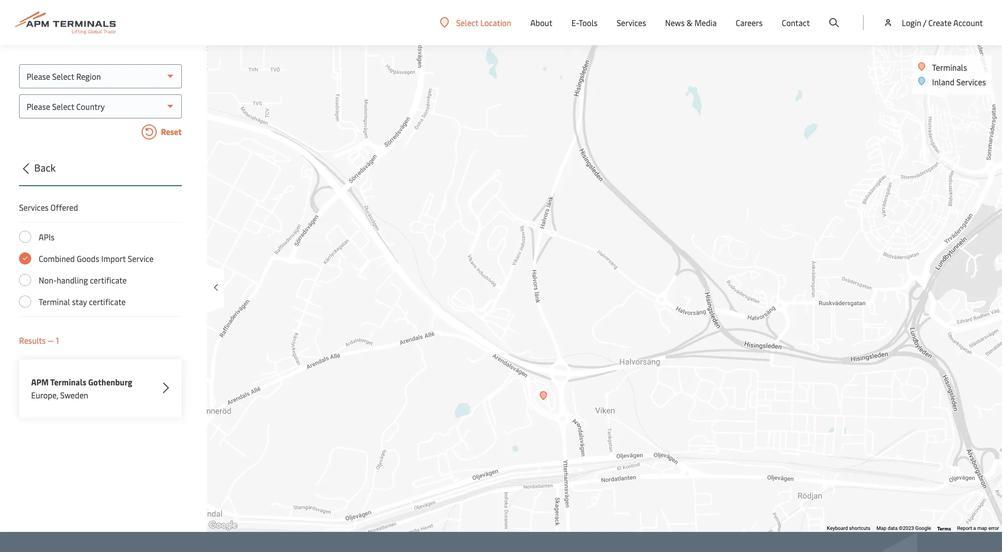 Task type: vqa. For each thing, say whether or not it's contained in the screenshot.
there
no



Task type: describe. For each thing, give the bounding box(es) containing it.
/
[[924, 17, 927, 28]]

terms
[[938, 526, 952, 533]]

contact button
[[782, 0, 810, 45]]

create
[[929, 17, 952, 28]]

keyboard shortcuts button
[[827, 526, 871, 533]]

report a map error
[[958, 526, 1000, 532]]

terms link
[[938, 526, 952, 533]]

inland services
[[933, 76, 986, 87]]

apis
[[39, 232, 54, 243]]

e-
[[572, 17, 579, 28]]

select location
[[456, 17, 512, 28]]

keyboard shortcuts
[[827, 526, 871, 532]]

media
[[695, 17, 717, 28]]

handling
[[57, 275, 88, 286]]

europe,
[[31, 390, 58, 401]]

0 vertical spatial terminals
[[933, 62, 968, 73]]

map
[[877, 526, 887, 532]]

services offered
[[19, 202, 78, 213]]

login
[[902, 17, 922, 28]]

sweden
[[60, 390, 88, 401]]

map region
[[110, 0, 1003, 553]]

gothenburg
[[88, 377, 132, 388]]

combined goods import service
[[39, 253, 154, 264]]

certificate for terminal stay certificate
[[89, 296, 126, 308]]

terminal
[[39, 296, 70, 308]]

report a map error link
[[958, 526, 1000, 532]]

google
[[916, 526, 932, 532]]

news
[[666, 17, 685, 28]]

results — 1
[[19, 335, 59, 346]]

error
[[989, 526, 1000, 532]]

about button
[[531, 0, 553, 45]]

services button
[[617, 0, 646, 45]]

results
[[19, 335, 46, 346]]

offered
[[51, 202, 78, 213]]

apm terminals gothenburg europe, sweden
[[31, 377, 132, 401]]

news & media
[[666, 17, 717, 28]]

Combined Goods Import Service radio
[[19, 253, 31, 265]]

data
[[888, 526, 898, 532]]

a
[[974, 526, 977, 532]]

contact
[[782, 17, 810, 28]]

shortcuts
[[850, 526, 871, 532]]

terminals inside 'apm terminals gothenburg europe, sweden'
[[50, 377, 86, 388]]

news & media button
[[666, 0, 717, 45]]

e-tools
[[572, 17, 598, 28]]



Task type: locate. For each thing, give the bounding box(es) containing it.
apm
[[31, 377, 49, 388]]

—
[[48, 335, 54, 346]]

careers
[[736, 17, 763, 28]]

login / create account
[[902, 17, 983, 28]]

0 horizontal spatial terminals
[[50, 377, 86, 388]]

select
[[456, 17, 479, 28]]

Terminal stay certificate radio
[[19, 296, 31, 308]]

account
[[954, 17, 983, 28]]

map
[[978, 526, 988, 532]]

non-handling certificate
[[39, 275, 127, 286]]

terminal stay certificate
[[39, 296, 126, 308]]

0 vertical spatial certificate
[[90, 275, 127, 286]]

terminals
[[933, 62, 968, 73], [50, 377, 86, 388]]

keyboard
[[827, 526, 848, 532]]

e-tools button
[[572, 0, 598, 45]]

services right 'inland'
[[957, 76, 986, 87]]

services for services
[[617, 17, 646, 28]]

services left offered
[[19, 202, 49, 213]]

&
[[687, 17, 693, 28]]

2 vertical spatial services
[[19, 202, 49, 213]]

1 horizontal spatial services
[[617, 17, 646, 28]]

1 vertical spatial terminals
[[50, 377, 86, 388]]

1 horizontal spatial terminals
[[933, 62, 968, 73]]

1 vertical spatial certificate
[[89, 296, 126, 308]]

certificate
[[90, 275, 127, 286], [89, 296, 126, 308]]

map data ©2023 google
[[877, 526, 932, 532]]

google image
[[207, 520, 240, 533]]

services right tools at the top right
[[617, 17, 646, 28]]

certificate for non-handling certificate
[[90, 275, 127, 286]]

1
[[56, 335, 59, 346]]

login / create account link
[[884, 0, 983, 45]]

services for services offered
[[19, 202, 49, 213]]

import
[[101, 253, 126, 264]]

0 vertical spatial services
[[617, 17, 646, 28]]

certificate right stay
[[89, 296, 126, 308]]

non-
[[39, 275, 57, 286]]

report
[[958, 526, 973, 532]]

about
[[531, 17, 553, 28]]

APIs radio
[[19, 231, 31, 243]]

0 horizontal spatial services
[[19, 202, 49, 213]]

services
[[617, 17, 646, 28], [957, 76, 986, 87], [19, 202, 49, 213]]

service
[[128, 253, 154, 264]]

back button
[[16, 160, 182, 186]]

location
[[481, 17, 512, 28]]

reset button
[[19, 125, 182, 142]]

Non-handling certificate radio
[[19, 274, 31, 286]]

careers button
[[736, 0, 763, 45]]

©2023
[[899, 526, 915, 532]]

combined
[[39, 253, 75, 264]]

2 horizontal spatial services
[[957, 76, 986, 87]]

terminals up sweden
[[50, 377, 86, 388]]

reset
[[159, 126, 182, 137]]

select location button
[[440, 17, 512, 28]]

inland
[[933, 76, 955, 87]]

back
[[34, 161, 56, 174]]

tools
[[579, 17, 598, 28]]

certificate down 'import'
[[90, 275, 127, 286]]

stay
[[72, 296, 87, 308]]

1 vertical spatial services
[[957, 76, 986, 87]]

terminals up 'inland'
[[933, 62, 968, 73]]

goods
[[77, 253, 99, 264]]



